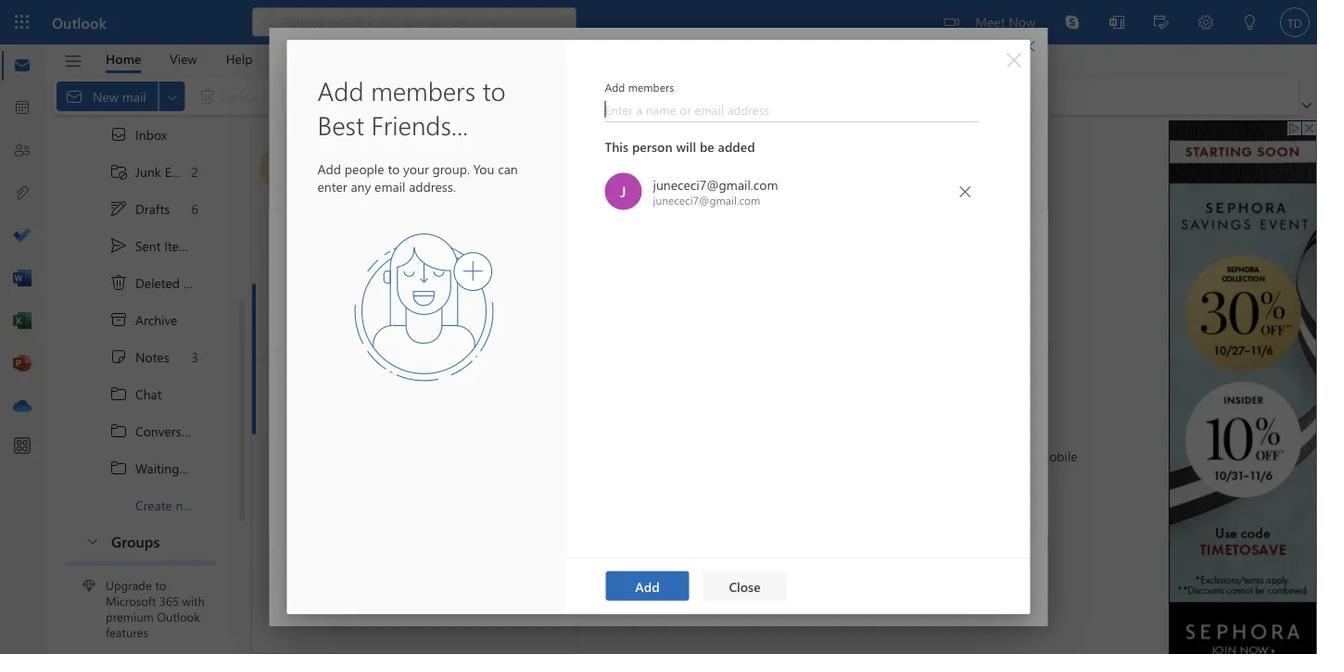 Task type: describe. For each thing, give the bounding box(es) containing it.
inbox
[[986, 121, 1019, 138]]

people
[[345, 160, 384, 178]]

mark
[[415, 87, 445, 105]]

chat for best friends chat the new best friends chat group is ready
[[356, 368, 383, 385]]

files image
[[13, 185, 32, 203]]

2 horizontal spatial outlook
[[989, 448, 1035, 465]]

0 horizontal spatial need
[[325, 312, 357, 329]]

bc application
[[0, 0, 1318, 655]]

chat left group
[[409, 387, 436, 404]]

the
[[281, 387, 303, 404]]

archive
[[135, 312, 178, 329]]

rubyanndersson@gmail.com image
[[299, 413, 839, 450]]

people image
[[13, 142, 32, 160]]

qr
[[718, 448, 735, 465]]

email inside bc dialog
[[470, 124, 501, 142]]

...
[[451, 108, 469, 142]]

ready
[[491, 387, 524, 404]]

3 for 3
[[192, 349, 198, 366]]

home button
[[92, 45, 155, 73]]

you down expedia
[[300, 312, 322, 329]]

calendar image
[[13, 99, 32, 118]]

 tree item
[[67, 265, 216, 302]]

added
[[718, 138, 755, 155]]


[[109, 274, 128, 293]]


[[109, 163, 128, 181]]

word image
[[13, 270, 32, 288]]

download
[[928, 448, 985, 465]]

view
[[170, 50, 197, 67]]

1 horizontal spatial your
[[798, 448, 824, 465]]

trusted
[[494, 180, 536, 198]]

1 horizontal spatial all
[[499, 330, 514, 347]]

bc button
[[260, 146, 304, 190]]

6
[[192, 201, 198, 218]]

2 horizontal spatial is
[[576, 330, 585, 347]]

members for 3 members
[[324, 170, 370, 185]]

camera
[[868, 448, 909, 465]]

members inside best friends chat 3 members
[[425, 96, 478, 113]]

add members to best friends
[[318, 73, 506, 142]]

inbox inside message list section
[[279, 252, 317, 272]]

upgrade to microsoft 365 with premium outlook features
[[106, 578, 205, 641]]

follow
[[929, 121, 968, 138]]

more apps image
[[13, 438, 32, 456]]

add members heading
[[605, 80, 979, 95]]

bc dialog
[[269, 28, 1048, 627]]

test dummy button
[[299, 360, 839, 398]]

 archive
[[109, 311, 178, 330]]

send email
[[341, 199, 404, 217]]

365
[[159, 593, 179, 610]]


[[109, 237, 128, 255]]

add for add people to your group. you can enter any email address.
[[318, 160, 341, 178]]

best left dummy
[[334, 387, 359, 404]]

you left stay.
[[445, 330, 466, 347]]

email inside email button
[[437, 180, 467, 198]]

Enter a name or email address field
[[605, 100, 979, 119]]

3 inside best friends chat 3 members
[[414, 96, 421, 113]]

with for code
[[770, 448, 795, 465]]

add for add members
[[605, 80, 625, 95]]

outlook banner
[[0, 0, 1318, 45]]

drafts
[[135, 201, 170, 218]]

add inside button
[[636, 578, 660, 595]]

ad
[[496, 295, 507, 308]]

read
[[480, 87, 506, 105]]

go.
[[364, 330, 383, 347]]

features
[[106, 625, 148, 641]]

close button
[[703, 572, 787, 601]]

1  tree item from the top
[[67, 376, 216, 413]]


[[109, 200, 128, 218]]

test dummy row group
[[269, 351, 1048, 511]]

test dummy image
[[299, 360, 839, 397]]

3 members
[[315, 170, 370, 185]]

best inside add members to best friends
[[318, 108, 364, 142]]

chat for best friends chat
[[403, 146, 435, 167]]

email button
[[428, 169, 476, 210]]

follow in inbox
[[929, 121, 1019, 138]]

lachlandinoo@gmail.com image
[[299, 466, 839, 503]]

1 vertical spatial one
[[589, 330, 612, 347]]

members for add members to best friends
[[371, 73, 476, 108]]

2
[[192, 163, 198, 181]]

 tree item
[[67, 339, 216, 376]]

1 wherever from the left
[[281, 330, 336, 347]]

senders
[[539, 180, 583, 198]]

outlook link
[[52, 0, 107, 45]]

as
[[465, 87, 477, 105]]

to right camera
[[913, 448, 925, 465]]

 button
[[76, 524, 108, 559]]

you left go.
[[339, 330, 360, 347]]

person
[[632, 138, 673, 155]]

 drafts
[[109, 200, 170, 218]]

 waiting4reply
[[109, 460, 218, 478]]

best friends chat
[[315, 146, 435, 167]]

enter
[[318, 178, 347, 195]]

create
[[135, 497, 172, 514]]

0 vertical spatial  button
[[996, 45, 1025, 75]]

microsoft
[[106, 593, 156, 610]]

notes
[[135, 349, 169, 366]]

inbox inside  inbox
[[135, 126, 167, 144]]

to do image
[[13, 227, 32, 246]]

tree inside bc application
[[67, 116, 237, 524]]

about
[[297, 180, 332, 198]]

be
[[700, 138, 715, 155]]

best for best friends chat
[[315, 146, 345, 167]]

this person will be added
[[605, 138, 755, 155]]

1 junececi7@gmail.com from the top
[[653, 176, 779, 193]]

phone
[[827, 448, 864, 465]]

stay.
[[470, 330, 496, 347]]


[[85, 534, 100, 549]]

outlook inside upgrade to microsoft 365 with premium outlook features
[[157, 609, 200, 625]]

image of best friends chat image
[[299, 57, 392, 154]]

email inside  junk email 2
[[165, 163, 195, 181]]

best for best friends chat 3 members
[[414, 57, 461, 92]]

create new folder
[[135, 497, 237, 514]]



Task type: vqa. For each thing, say whether or not it's contained in the screenshot.
"Inbox" inside  Inbox
yes



Task type: locate. For each thing, give the bounding box(es) containing it.
with right 365 at the bottom left
[[182, 593, 205, 610]]

3 inside  tree item
[[192, 349, 198, 366]]

0 horizontal spatial  button
[[952, 177, 980, 206]]

1 vertical spatial your
[[798, 448, 824, 465]]

sent
[[135, 238, 161, 255]]

items for 
[[184, 275, 215, 292]]

inbox right 
[[135, 126, 167, 144]]

with for 365
[[182, 593, 205, 610]]

cell inside members list grid
[[299, 328, 839, 343]]

0 vertical spatial is
[[360, 312, 369, 329]]

 down " chat"
[[109, 422, 128, 441]]

email
[[470, 124, 501, 142], [375, 178, 406, 195], [374, 199, 404, 217]]


[[64, 51, 83, 71]]

chat inside " chat"
[[135, 386, 162, 403]]

1 vertical spatial is
[[576, 330, 585, 347]]

1 horizontal spatial is
[[479, 387, 488, 404]]

2 junececi7@gmail.com from the top
[[653, 193, 761, 207]]

friends left dummy
[[310, 368, 352, 385]]

chat down 
[[403, 146, 435, 167]]

files button
[[601, 169, 643, 210]]

can
[[498, 160, 518, 178]]

1 vertical spatial 3
[[315, 170, 321, 185]]

group.
[[433, 160, 470, 178]]

 tree item
[[67, 376, 216, 413], [67, 413, 216, 450], [67, 450, 218, 487]]

chat down notes
[[135, 386, 162, 403]]


[[1022, 39, 1037, 54]]

 deleted items
[[109, 274, 215, 293]]

best
[[414, 57, 461, 92], [318, 108, 364, 142], [315, 146, 345, 167], [281, 368, 306, 385], [334, 387, 359, 404]]

2 vertical spatial is
[[479, 387, 488, 404]]

to inside add people to your group. you can enter any email address.
[[388, 160, 400, 178]]

send inside button
[[341, 199, 370, 217]]

0 vertical spatial 
[[1007, 53, 1022, 68]]

members region
[[269, 211, 1048, 535]]

0 horizontal spatial with
[[182, 593, 205, 610]]


[[109, 126, 128, 144]]

message list no items selected list box
[[252, 284, 638, 654]]


[[109, 311, 128, 330]]

1 vertical spatial bc
[[273, 158, 291, 178]]

email up send email
[[375, 178, 406, 195]]

is inside best friends chat the new best friends chat group is ready
[[479, 387, 488, 404]]

 tree item down " chat"
[[67, 413, 216, 450]]

2 vertical spatial 3
[[192, 349, 198, 366]]

1 vertical spatial 
[[960, 186, 971, 197]]

best up best friends chat popup button
[[318, 108, 364, 142]]

 down follow in inbox
[[960, 186, 971, 197]]

0 vertical spatial send
[[438, 124, 467, 142]]

email
[[165, 163, 195, 181], [437, 180, 467, 198]]

add inside add members to best friends
[[318, 73, 364, 108]]

bc inside best friends chat icon
[[273, 158, 291, 178]]

1 horizontal spatial email
[[437, 180, 467, 198]]

 tree item
[[67, 228, 216, 265]]

0 horizontal spatial your
[[403, 160, 429, 178]]

items right the deleted
[[184, 275, 215, 292]]

members for add members
[[628, 80, 674, 95]]

is
[[360, 312, 369, 329], [576, 330, 585, 347], [479, 387, 488, 404]]

friends up "any"
[[349, 146, 399, 167]]

 button down meet now
[[996, 45, 1025, 75]]

mobile
[[1039, 448, 1078, 465]]

key. down search by name or alias text field
[[401, 312, 425, 329]]

trusted senders button
[[483, 169, 594, 210]]

move & delete group
[[57, 78, 376, 115]]

email right the junk
[[165, 163, 195, 181]]

alert dialog
[[0, 0, 1318, 655]]

friends down go.
[[363, 387, 405, 404]]

to right as
[[483, 73, 506, 108]]

create new folder tree item
[[67, 487, 237, 524]]

is left ready
[[479, 387, 488, 404]]

items inside  deleted items
[[184, 275, 215, 292]]

alert dialog containing add members to best friends
[[0, 0, 1318, 655]]

code
[[739, 448, 767, 465]]

help button
[[212, 45, 267, 73]]

 button
[[996, 45, 1025, 75], [952, 177, 980, 206]]

1 horizontal spatial key.
[[616, 330, 638, 347]]

0 vertical spatial need
[[325, 312, 357, 329]]

scan the qr code with your phone camera to download outlook mobile
[[665, 448, 1078, 465]]

1 vertical spatial email
[[375, 178, 406, 195]]

1 horizontal spatial inbox
[[279, 252, 317, 272]]

0 horizontal spatial bc
[[273, 158, 291, 178]]

email right ...
[[470, 124, 501, 142]]

 for the '' button to the top
[[1007, 53, 1022, 68]]

tree containing 
[[67, 116, 237, 524]]

add
[[318, 73, 364, 108], [605, 80, 625, 95], [318, 160, 341, 178], [636, 578, 660, 595]]

outlook inside banner
[[52, 12, 107, 32]]

0 vertical spatial key.
[[401, 312, 425, 329]]

with inside upgrade to microsoft 365 with premium outlook features
[[182, 593, 205, 610]]

one up 'test dummy' image
[[589, 330, 612, 347]]

1 vertical spatial items
[[184, 275, 215, 292]]

about button
[[288, 169, 341, 210]]

wherever down expedia
[[281, 330, 336, 347]]

cell
[[299, 328, 839, 343]]

best friends chat button
[[312, 146, 435, 170]]

message list section
[[252, 123, 638, 654]]

need down expedia
[[325, 312, 357, 329]]

 for  waiting4reply
[[109, 460, 128, 478]]

you inside add people to your group. you can enter any email address.
[[474, 160, 495, 178]]

friends for best friends chat the new best friends chat group is ready
[[310, 368, 352, 385]]

in
[[971, 121, 982, 138]]

add button
[[606, 572, 689, 601]]

1 horizontal spatial  button
[[996, 45, 1025, 75]]

waiting4reply
[[135, 460, 218, 477]]

0 horizontal spatial all
[[281, 312, 296, 329]]

2  from the top
[[109, 422, 128, 441]]

items for 
[[164, 238, 196, 255]]

 sent items
[[109, 237, 196, 255]]

new left "folder"
[[176, 497, 199, 514]]

0 horizontal spatial one
[[373, 312, 397, 329]]

members list grid
[[269, 321, 1048, 511]]

best left as
[[414, 57, 461, 92]]

all
[[448, 87, 461, 105]]

email down members
[[374, 199, 404, 217]]

chat
[[555, 57, 607, 92], [403, 146, 435, 167], [356, 368, 383, 385], [135, 386, 162, 403], [409, 387, 436, 404]]

folder
[[203, 497, 237, 514]]

 send email
[[416, 124, 501, 142]]

your left phone
[[798, 448, 824, 465]]

members
[[357, 180, 412, 198]]

wherever
[[281, 330, 336, 347], [387, 330, 442, 347]]

mail image
[[13, 57, 32, 75]]

one up go.
[[373, 312, 397, 329]]

you
[[474, 160, 495, 178], [300, 312, 322, 329], [339, 330, 360, 347], [445, 330, 466, 347], [517, 330, 538, 347]]

0 vertical spatial bc
[[322, 78, 369, 130]]

0 vertical spatial outlook
[[52, 12, 107, 32]]


[[109, 348, 128, 367]]

3 inside message list section
[[315, 170, 321, 185]]

1 vertical spatial 
[[109, 422, 128, 441]]

0 horizontal spatial inbox
[[135, 126, 167, 144]]

0 horizontal spatial 3
[[192, 349, 198, 366]]

key. up 'test dummy' image
[[616, 330, 638, 347]]

view button
[[156, 45, 211, 73]]

0 horizontal spatial new
[[176, 497, 199, 514]]

best friends chat the new best friends chat group is ready
[[281, 368, 524, 404]]

email down group.
[[437, 180, 467, 198]]

2 vertical spatial 
[[109, 460, 128, 478]]

 notes
[[109, 348, 169, 367]]

outlook up  button at the top left of the page
[[52, 12, 107, 32]]

friends inside add members to best friends
[[371, 108, 451, 142]]

friends inside popup button
[[349, 146, 399, 167]]

Search by name or alias text field
[[328, 269, 535, 299]]

expanded profile pane navigation menu for best friends chat tab list
[[269, 169, 1048, 211]]

0 vertical spatial 
[[109, 385, 128, 404]]

0 horizontal spatial key.
[[401, 312, 425, 329]]

junececi7@gmail.com inside junececi7@gmail.com junececi7@gmail.com
[[653, 193, 761, 207]]

chat for best friends chat 3 members
[[555, 57, 607, 92]]

 button
[[1011, 28, 1048, 65]]

1 horizontal spatial wherever
[[387, 330, 442, 347]]

email inside button
[[374, 199, 404, 217]]

 chat
[[109, 385, 162, 404]]

your left group.
[[403, 160, 429, 178]]

to right the upgrade
[[155, 578, 166, 594]]

you left can
[[474, 160, 495, 178]]

best inside best friends chat 3 members
[[414, 57, 461, 92]]

your
[[403, 160, 429, 178], [798, 448, 824, 465]]

new inside best friends chat the new best friends chat group is ready
[[306, 387, 330, 404]]

need up 'test dummy' image
[[542, 330, 573, 347]]

wherever right go.
[[387, 330, 442, 347]]

new right the the
[[306, 387, 330, 404]]

 down 
[[109, 385, 128, 404]]

all
[[281, 312, 296, 329], [499, 330, 514, 347]]

chat up this
[[555, 57, 607, 92]]

junececi7@gmail.com junececi7@gmail.com
[[653, 176, 779, 207]]

excel image
[[13, 313, 32, 331]]

test dummy
[[347, 370, 418, 387]]

friends right all
[[468, 57, 548, 92]]

outlook right the premium
[[157, 609, 200, 625]]

 tree item
[[67, 153, 216, 191]]

add for add members to best friends
[[318, 73, 364, 108]]

friends inside best friends chat 3 members
[[468, 57, 548, 92]]

friends for best friends chat 3 members
[[468, 57, 548, 92]]

all right stay.
[[499, 330, 514, 347]]

1 vertical spatial send
[[341, 199, 370, 217]]

0 vertical spatial new
[[306, 387, 330, 404]]

2 vertical spatial email
[[374, 199, 404, 217]]

 up create new folder tree item at the bottom left of page
[[109, 460, 128, 478]]

1 vertical spatial new
[[176, 497, 199, 514]]

items right 'sent'
[[164, 238, 196, 255]]

1 vertical spatial need
[[542, 330, 573, 347]]

1 horizontal spatial one
[[589, 330, 612, 347]]

bc inside image of best friends chat
[[322, 78, 369, 130]]

scan
[[665, 448, 692, 465]]

2 wherever from the left
[[387, 330, 442, 347]]

bc left 
[[322, 78, 369, 130]]

is up 'test dummy' image
[[576, 330, 585, 347]]

best friends chat 3 members
[[414, 57, 607, 113]]

0 vertical spatial 3
[[414, 96, 421, 113]]

one
[[373, 312, 397, 329], [589, 330, 612, 347]]

is up go.
[[360, 312, 369, 329]]

best up 3 members popup button
[[315, 146, 345, 167]]

1 horizontal spatial with
[[770, 448, 795, 465]]

dummy
[[373, 370, 418, 387]]

send down "any"
[[341, 199, 370, 217]]

trusted senders
[[494, 180, 583, 198]]

best for best friends chat the new best friends chat group is ready
[[281, 368, 306, 385]]

 left 
[[1007, 53, 1022, 68]]

0 vertical spatial items
[[164, 238, 196, 255]]

best up the the
[[281, 368, 306, 385]]

3 for 3 members
[[315, 170, 321, 185]]

2 vertical spatial outlook
[[157, 609, 200, 625]]

 tree item up create
[[67, 450, 218, 487]]

2  tree item from the top
[[67, 413, 216, 450]]

chat inside popup button
[[403, 146, 435, 167]]

1 horizontal spatial 
[[1007, 53, 1022, 68]]

1 horizontal spatial send
[[438, 124, 467, 142]]

bc left the 'enter'
[[273, 158, 291, 178]]

any
[[351, 178, 371, 195]]

0 horizontal spatial send
[[341, 199, 370, 217]]

tab list containing home
[[92, 45, 267, 73]]

1 vertical spatial inbox
[[279, 252, 317, 272]]

new inside tree item
[[176, 497, 199, 514]]

send
[[438, 124, 467, 142], [341, 199, 370, 217]]

now
[[1009, 13, 1036, 30]]

 tree item
[[67, 116, 216, 153]]

 button
[[55, 45, 92, 77]]

send email button
[[312, 188, 408, 229]]

0 vertical spatial with
[[770, 448, 795, 465]]

 tree item down the  notes at bottom
[[67, 376, 216, 413]]

1 horizontal spatial outlook
[[157, 609, 200, 625]]

0 horizontal spatial outlook
[[52, 12, 107, 32]]

the
[[696, 448, 714, 465]]

members inside add members to best friends
[[371, 73, 476, 108]]

all down expedia
[[281, 312, 296, 329]]

premium features image
[[83, 580, 96, 593]]

1 horizontal spatial new
[[306, 387, 330, 404]]

 inbox
[[109, 126, 167, 144]]

outlook left mobile
[[989, 448, 1035, 465]]

1 vertical spatial outlook
[[989, 448, 1035, 465]]

0 vertical spatial one
[[373, 312, 397, 329]]

2 horizontal spatial 3
[[414, 96, 421, 113]]

1 horizontal spatial 3
[[315, 170, 321, 185]]

send right 
[[438, 124, 467, 142]]

to up members
[[388, 160, 400, 178]]

add inside add people to your group. you can enter any email address.
[[318, 160, 341, 178]]

document
[[0, 0, 1318, 655]]

group
[[439, 387, 475, 404]]

0 horizontal spatial email
[[165, 163, 195, 181]]

1 vertical spatial with
[[182, 593, 205, 610]]

all you need is one key. wherever you go. wherever you stay. all you need is one key.
[[281, 312, 638, 347]]

 button down follow in inbox
[[952, 177, 980, 206]]

 mark all as read
[[393, 87, 506, 106]]

1 vertical spatial  button
[[952, 177, 980, 206]]

files
[[610, 180, 635, 198]]

1 horizontal spatial need
[[542, 330, 573, 347]]


[[944, 15, 959, 30]]

friends for best friends chat
[[349, 146, 399, 167]]

 for the bottom the '' button
[[960, 186, 971, 197]]

 tree item
[[67, 191, 216, 228]]

with right code
[[770, 448, 795, 465]]

tab list
[[92, 45, 267, 73]]

chat inside best friends chat 3 members
[[555, 57, 607, 92]]

 for 
[[109, 422, 128, 441]]

best friends chat image
[[260, 146, 304, 190]]

3
[[414, 96, 421, 113], [315, 170, 321, 185], [192, 349, 198, 366]]

1 vertical spatial all
[[499, 330, 514, 347]]

add members
[[605, 80, 674, 95]]

your inside add people to your group. you can enter any email address.
[[403, 160, 429, 178]]

will
[[676, 138, 696, 155]]

tree
[[67, 116, 237, 524]]

home
[[106, 50, 141, 67]]

1 vertical spatial key.
[[616, 330, 638, 347]]

junk
[[135, 163, 161, 181]]

0 horizontal spatial is
[[360, 312, 369, 329]]

1  from the top
[[109, 385, 128, 404]]

to inside add members to best friends
[[483, 73, 506, 108]]

onedrive image
[[13, 398, 32, 416]]

inbox up expedia
[[279, 252, 317, 272]]

premium
[[106, 609, 154, 625]]

to inside upgrade to microsoft 365 with premium outlook features
[[155, 578, 166, 594]]

email inside add people to your group. you can enter any email address.
[[375, 178, 406, 195]]

0 vertical spatial your
[[403, 160, 429, 178]]

send inside bc dialog
[[438, 124, 467, 142]]

members inside message list section
[[324, 170, 370, 185]]

this
[[605, 138, 629, 155]]

close
[[729, 578, 761, 595]]

upgrade
[[106, 578, 152, 594]]

items inside  sent items
[[164, 238, 196, 255]]

members button
[[348, 169, 420, 210]]

3  tree item from the top
[[67, 450, 218, 487]]

document containing add members to best friends
[[0, 0, 1318, 655]]

3  from the top
[[109, 460, 128, 478]]

j
[[621, 181, 627, 201]]

with
[[770, 448, 795, 465], [182, 593, 205, 610]]

meet
[[976, 13, 1006, 30]]

0 vertical spatial all
[[281, 312, 296, 329]]

chat down go.
[[356, 368, 383, 385]]

0 horizontal spatial wherever
[[281, 330, 336, 347]]

 for  chat
[[109, 385, 128, 404]]

left-rail-appbar navigation
[[4, 45, 41, 428]]

0 vertical spatial email
[[470, 124, 501, 142]]

1 horizontal spatial bc
[[322, 78, 369, 130]]

powerpoint image
[[13, 355, 32, 374]]

you right stay.
[[517, 330, 538, 347]]

best inside popup button
[[315, 146, 345, 167]]

 tree item
[[67, 302, 216, 339]]


[[393, 87, 412, 106]]

friends down 
[[371, 108, 451, 142]]

0 vertical spatial inbox
[[135, 126, 167, 144]]

0 horizontal spatial 
[[960, 186, 971, 197]]

groups tree item
[[67, 524, 216, 562]]



